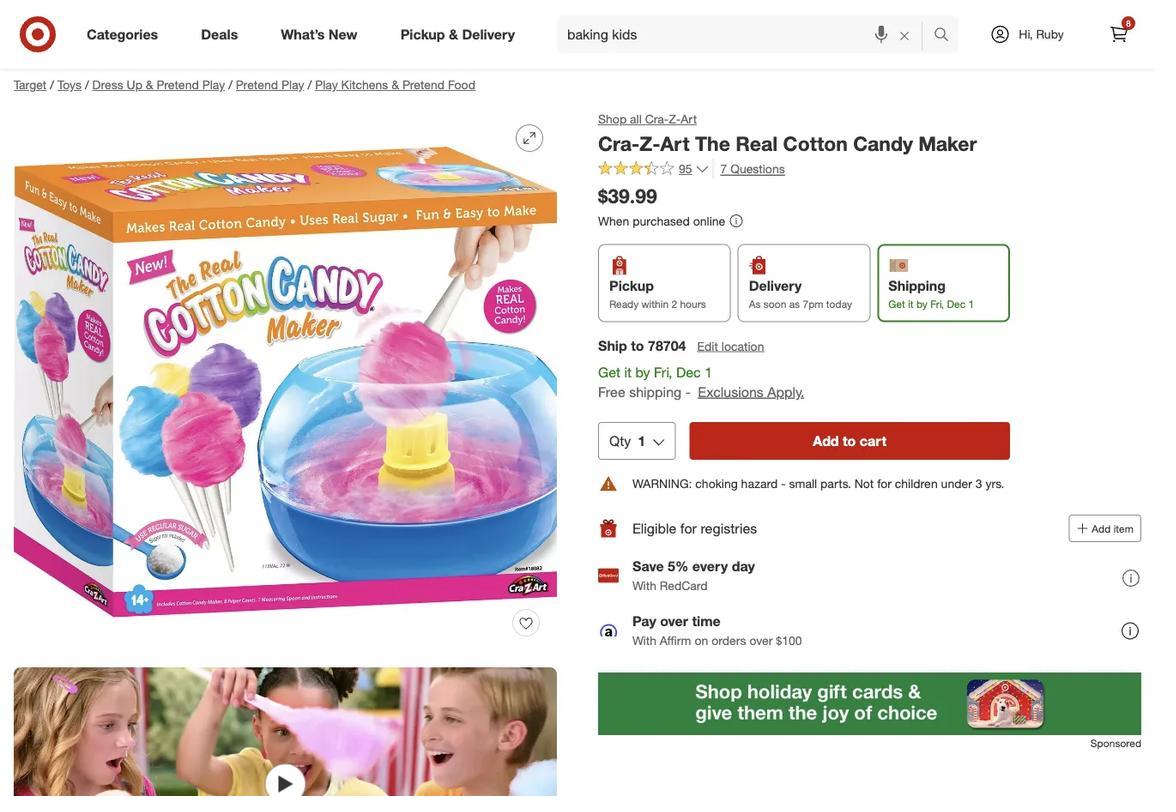 Task type: locate. For each thing, give the bounding box(es) containing it.
shipping get it by fri, dec 1
[[889, 277, 974, 310]]

delivery up food
[[462, 26, 515, 43]]

0 vertical spatial to
[[631, 337, 644, 354]]

day
[[732, 558, 755, 575]]

1 horizontal spatial it
[[908, 297, 914, 310]]

/ right pretend play link
[[308, 77, 312, 92]]

1 play from the left
[[202, 77, 225, 92]]

7 questions link
[[713, 159, 785, 179]]

by down shipping
[[916, 297, 928, 310]]

0 horizontal spatial delivery
[[462, 26, 515, 43]]

0 horizontal spatial pickup
[[400, 26, 445, 43]]

0 vertical spatial cra-
[[645, 112, 669, 127]]

0 vertical spatial -
[[685, 383, 691, 400]]

z-
[[669, 112, 681, 127], [640, 131, 660, 155]]

for right not
[[877, 476, 892, 491]]

- left small
[[781, 476, 786, 491]]

when
[[598, 213, 629, 228]]

1 inside get it by fri, dec 1 free shipping - exclusions apply.
[[705, 364, 712, 381]]

1 horizontal spatial dec
[[947, 297, 966, 310]]

art
[[681, 112, 697, 127], [660, 131, 690, 155]]

pickup inside 'link'
[[400, 26, 445, 43]]

1 vertical spatial delivery
[[749, 277, 802, 294]]

3 play from the left
[[315, 77, 338, 92]]

0 horizontal spatial dec
[[676, 364, 701, 381]]

0 horizontal spatial to
[[631, 337, 644, 354]]

art up the
[[681, 112, 697, 127]]

qty
[[609, 433, 631, 449]]

ruby
[[1036, 27, 1064, 42]]

by up shipping
[[635, 364, 650, 381]]

parts.
[[820, 476, 851, 491]]

0 vertical spatial add
[[813, 433, 839, 449]]

2 with from the top
[[632, 633, 656, 648]]

delivery
[[462, 26, 515, 43], [749, 277, 802, 294]]

pay
[[632, 613, 656, 630]]

/ left pretend play link
[[228, 77, 232, 92]]

/ right toys
[[85, 77, 89, 92]]

pickup up ready
[[609, 277, 654, 294]]

up
[[127, 77, 142, 92]]

search
[[926, 28, 967, 44]]

0 vertical spatial art
[[681, 112, 697, 127]]

1 horizontal spatial to
[[843, 433, 856, 449]]

with
[[632, 578, 656, 593], [632, 633, 656, 648]]

edit location
[[697, 338, 764, 354]]

0 horizontal spatial cra-
[[598, 131, 640, 155]]

to left cart
[[843, 433, 856, 449]]

play down deals
[[202, 77, 225, 92]]

1 vertical spatial for
[[680, 520, 697, 537]]

- right shipping
[[685, 383, 691, 400]]

1 horizontal spatial -
[[781, 476, 786, 491]]

0 vertical spatial pickup
[[400, 26, 445, 43]]

1 horizontal spatial get
[[889, 297, 905, 310]]

78704
[[648, 337, 686, 354]]

the
[[695, 131, 730, 155]]

cra-z-art the real cotton candy maker, 1 of 14 image
[[14, 111, 557, 654]]

pickup for &
[[400, 26, 445, 43]]

0 vertical spatial with
[[632, 578, 656, 593]]

apply.
[[767, 383, 804, 400]]

0 vertical spatial fri,
[[930, 297, 944, 310]]

1 horizontal spatial pretend
[[236, 77, 278, 92]]

get it by fri, dec 1 free shipping - exclusions apply.
[[598, 364, 804, 400]]

by inside 'shipping get it by fri, dec 1'
[[916, 297, 928, 310]]

it inside 'shipping get it by fri, dec 1'
[[908, 297, 914, 310]]

pretend
[[157, 77, 199, 92], [236, 77, 278, 92], [402, 77, 445, 92]]

pickup up play kitchens & pretend food link
[[400, 26, 445, 43]]

1 horizontal spatial play
[[281, 77, 304, 92]]

1 horizontal spatial over
[[750, 633, 773, 648]]

add left item
[[1092, 522, 1111, 535]]

over left $100
[[750, 633, 773, 648]]

0 horizontal spatial it
[[624, 364, 632, 381]]

warning: choking hazard - small parts. not for children under 3 yrs.
[[632, 476, 1004, 491]]

to right the ship
[[631, 337, 644, 354]]

0 horizontal spatial 1
[[638, 433, 646, 449]]

cotton
[[783, 131, 848, 155]]

0 horizontal spatial get
[[598, 364, 620, 381]]

What can we help you find? suggestions appear below search field
[[557, 15, 938, 53]]

it inside get it by fri, dec 1 free shipping - exclusions apply.
[[624, 364, 632, 381]]

0 vertical spatial delivery
[[462, 26, 515, 43]]

shop
[[598, 112, 627, 127]]

1 vertical spatial by
[[635, 364, 650, 381]]

toys link
[[57, 77, 81, 92]]

target link
[[14, 77, 47, 92]]

categories
[[87, 26, 158, 43]]

0 vertical spatial dec
[[947, 297, 966, 310]]

1 horizontal spatial z-
[[669, 112, 681, 127]]

1 vertical spatial fri,
[[654, 364, 672, 381]]

pretend left food
[[402, 77, 445, 92]]

1 vertical spatial with
[[632, 633, 656, 648]]

add up warning: choking hazard - small parts. not for children under 3 yrs.
[[813, 433, 839, 449]]

3 pretend from the left
[[402, 77, 445, 92]]

online
[[693, 213, 725, 228]]

get
[[889, 297, 905, 310], [598, 364, 620, 381]]

1 with from the top
[[632, 578, 656, 593]]

& up food
[[449, 26, 458, 43]]

children
[[895, 476, 938, 491]]

1 vertical spatial to
[[843, 433, 856, 449]]

fri, down shipping
[[930, 297, 944, 310]]

fri, up shipping
[[654, 364, 672, 381]]

affirm
[[660, 633, 691, 648]]

0 horizontal spatial by
[[635, 364, 650, 381]]

/
[[50, 77, 54, 92], [85, 77, 89, 92], [228, 77, 232, 92], [308, 77, 312, 92]]

by inside get it by fri, dec 1 free shipping - exclusions apply.
[[635, 364, 650, 381]]

it up free at the right of page
[[624, 364, 632, 381]]

1 horizontal spatial add
[[1092, 522, 1111, 535]]

exclusions apply. link
[[698, 383, 804, 400]]

1 horizontal spatial fri,
[[930, 297, 944, 310]]

z- right the all
[[669, 112, 681, 127]]

not
[[855, 476, 874, 491]]

4 / from the left
[[308, 77, 312, 92]]

pretend play link
[[236, 77, 304, 92]]

candy
[[853, 131, 913, 155]]

1
[[968, 297, 974, 310], [705, 364, 712, 381], [638, 433, 646, 449]]

over
[[660, 613, 688, 630], [750, 633, 773, 648]]

pretend down deals link
[[236, 77, 278, 92]]

today
[[826, 297, 852, 310]]

add inside add to cart button
[[813, 433, 839, 449]]

purchased
[[633, 213, 690, 228]]

cra- right the all
[[645, 112, 669, 127]]

2 horizontal spatial 1
[[968, 297, 974, 310]]

1 vertical spatial add
[[1092, 522, 1111, 535]]

get up free at the right of page
[[598, 364, 620, 381]]

as
[[749, 297, 761, 310]]

play left kitchens
[[315, 77, 338, 92]]

2 horizontal spatial play
[[315, 77, 338, 92]]

pickup for ready
[[609, 277, 654, 294]]

2 play from the left
[[281, 77, 304, 92]]

for
[[877, 476, 892, 491], [680, 520, 697, 537]]

1 horizontal spatial cra-
[[645, 112, 669, 127]]

0 horizontal spatial add
[[813, 433, 839, 449]]

questions
[[731, 162, 785, 177]]

2 horizontal spatial &
[[449, 26, 458, 43]]

/ left toys link
[[50, 77, 54, 92]]

add
[[813, 433, 839, 449], [1092, 522, 1111, 535]]

&
[[449, 26, 458, 43], [146, 77, 153, 92], [392, 77, 399, 92]]

eligible
[[632, 520, 677, 537]]

& right kitchens
[[392, 77, 399, 92]]

add inside add item button
[[1092, 522, 1111, 535]]

fri, inside get it by fri, dec 1 free shipping - exclusions apply.
[[654, 364, 672, 381]]

fri, inside 'shipping get it by fri, dec 1'
[[930, 297, 944, 310]]

1 horizontal spatial 1
[[705, 364, 712, 381]]

0 vertical spatial over
[[660, 613, 688, 630]]

delivery up soon
[[749, 277, 802, 294]]

1 horizontal spatial pickup
[[609, 277, 654, 294]]

pickup inside pickup ready within 2 hours
[[609, 277, 654, 294]]

1 vertical spatial art
[[660, 131, 690, 155]]

z- up 95 'link'
[[640, 131, 660, 155]]

& right up
[[146, 77, 153, 92]]

1 vertical spatial -
[[781, 476, 786, 491]]

0 horizontal spatial pretend
[[157, 77, 199, 92]]

1 vertical spatial get
[[598, 364, 620, 381]]

play
[[202, 77, 225, 92], [281, 77, 304, 92], [315, 77, 338, 92]]

item
[[1114, 522, 1134, 535]]

- inside get it by fri, dec 1 free shipping - exclusions apply.
[[685, 383, 691, 400]]

it down shipping
[[908, 297, 914, 310]]

cra- down shop
[[598, 131, 640, 155]]

0 vertical spatial 1
[[968, 297, 974, 310]]

1 vertical spatial pickup
[[609, 277, 654, 294]]

within
[[642, 297, 669, 310]]

art up 95
[[660, 131, 690, 155]]

sponsored
[[1091, 737, 1141, 750]]

pickup
[[400, 26, 445, 43], [609, 277, 654, 294]]

pay over time with affirm on orders over $100
[[632, 613, 802, 648]]

advertisement region
[[0, 18, 1155, 59], [598, 673, 1141, 736]]

0 horizontal spatial fri,
[[654, 364, 672, 381]]

add to cart
[[813, 433, 887, 449]]

1 vertical spatial cra-
[[598, 131, 640, 155]]

2 horizontal spatial pretend
[[402, 77, 445, 92]]

shop all cra-z-art cra-z-art the real cotton candy maker
[[598, 112, 977, 155]]

save
[[632, 558, 664, 575]]

1 horizontal spatial &
[[392, 77, 399, 92]]

play down what's
[[281, 77, 304, 92]]

with down save
[[632, 578, 656, 593]]

0 vertical spatial by
[[916, 297, 928, 310]]

over up affirm
[[660, 613, 688, 630]]

for right eligible on the bottom
[[680, 520, 697, 537]]

to inside button
[[843, 433, 856, 449]]

all
[[630, 112, 642, 127]]

new
[[329, 26, 358, 43]]

by
[[916, 297, 928, 310], [635, 364, 650, 381]]

it
[[908, 297, 914, 310], [624, 364, 632, 381]]

image gallery element
[[14, 111, 557, 796]]

every
[[692, 558, 728, 575]]

1 horizontal spatial for
[[877, 476, 892, 491]]

0 horizontal spatial z-
[[640, 131, 660, 155]]

add to cart button
[[689, 422, 1010, 460]]

dec
[[947, 297, 966, 310], [676, 364, 701, 381]]

0 vertical spatial it
[[908, 297, 914, 310]]

toys
[[57, 77, 81, 92]]

1 vertical spatial it
[[624, 364, 632, 381]]

soon
[[764, 297, 786, 310]]

with down pay at the bottom right of the page
[[632, 633, 656, 648]]

hazard
[[741, 476, 778, 491]]

kitchens
[[341, 77, 388, 92]]

1 horizontal spatial delivery
[[749, 277, 802, 294]]

registries
[[701, 520, 757, 537]]

get down shipping
[[889, 297, 905, 310]]

1 vertical spatial dec
[[676, 364, 701, 381]]

1 vertical spatial 1
[[705, 364, 712, 381]]

0 horizontal spatial play
[[202, 77, 225, 92]]

0 vertical spatial get
[[889, 297, 905, 310]]

1 horizontal spatial by
[[916, 297, 928, 310]]

2 vertical spatial 1
[[638, 433, 646, 449]]

0 horizontal spatial -
[[685, 383, 691, 400]]

pretend right up
[[157, 77, 199, 92]]



Task type: vqa. For each thing, say whether or not it's contained in the screenshot.
bottommost designed
no



Task type: describe. For each thing, give the bounding box(es) containing it.
1 vertical spatial over
[[750, 633, 773, 648]]

what's new
[[281, 26, 358, 43]]

ship
[[598, 337, 627, 354]]

redcard
[[660, 578, 708, 593]]

1 vertical spatial z-
[[640, 131, 660, 155]]

ready
[[609, 297, 639, 310]]

1 inside 'shipping get it by fri, dec 1'
[[968, 297, 974, 310]]

add item button
[[1069, 515, 1141, 542]]

pickup & delivery link
[[386, 15, 536, 53]]

95 link
[[598, 159, 709, 180]]

7 questions
[[721, 162, 785, 177]]

real
[[736, 131, 778, 155]]

0 horizontal spatial over
[[660, 613, 688, 630]]

0 horizontal spatial for
[[680, 520, 697, 537]]

8
[[1126, 18, 1131, 28]]

what's new link
[[266, 15, 379, 53]]

eligible for registries
[[632, 520, 757, 537]]

0 vertical spatial z-
[[669, 112, 681, 127]]

add for add to cart
[[813, 433, 839, 449]]

maker
[[919, 131, 977, 155]]

search button
[[926, 15, 967, 57]]

$39.99
[[598, 184, 657, 208]]

1 pretend from the left
[[157, 77, 199, 92]]

target
[[14, 77, 47, 92]]

edit
[[697, 338, 718, 354]]

3 / from the left
[[228, 77, 232, 92]]

with inside pay over time with affirm on orders over $100
[[632, 633, 656, 648]]

7pm
[[803, 297, 823, 310]]

pickup ready within 2 hours
[[609, 277, 706, 310]]

dress up & pretend play link
[[92, 77, 225, 92]]

free
[[598, 383, 625, 400]]

2 pretend from the left
[[236, 77, 278, 92]]

categories link
[[72, 15, 180, 53]]

yrs.
[[986, 476, 1004, 491]]

1 vertical spatial advertisement region
[[598, 673, 1141, 736]]

food
[[448, 77, 476, 92]]

dec inside get it by fri, dec 1 free shipping - exclusions apply.
[[676, 364, 701, 381]]

hi, ruby
[[1019, 27, 1064, 42]]

save 5% every day with redcard
[[632, 558, 755, 593]]

on
[[695, 633, 708, 648]]

warning:
[[632, 476, 692, 491]]

target / toys / dress up & pretend play / pretend play / play kitchens & pretend food
[[14, 77, 476, 92]]

dec inside 'shipping get it by fri, dec 1'
[[947, 297, 966, 310]]

delivery inside pickup & delivery 'link'
[[462, 26, 515, 43]]

add for add item
[[1092, 522, 1111, 535]]

cart
[[860, 433, 887, 449]]

delivery as soon as 7pm today
[[749, 277, 852, 310]]

get inside 'shipping get it by fri, dec 1'
[[889, 297, 905, 310]]

small
[[789, 476, 817, 491]]

8 link
[[1100, 15, 1138, 53]]

0 vertical spatial for
[[877, 476, 892, 491]]

hours
[[680, 297, 706, 310]]

with inside "save 5% every day with redcard"
[[632, 578, 656, 593]]

deals
[[201, 26, 238, 43]]

7
[[721, 162, 727, 177]]

hi,
[[1019, 27, 1033, 42]]

2 / from the left
[[85, 77, 89, 92]]

as
[[789, 297, 800, 310]]

95
[[679, 161, 692, 176]]

when purchased online
[[598, 213, 725, 228]]

0 horizontal spatial &
[[146, 77, 153, 92]]

location
[[722, 338, 764, 354]]

1 / from the left
[[50, 77, 54, 92]]

choking
[[695, 476, 738, 491]]

& inside 'link'
[[449, 26, 458, 43]]

dress
[[92, 77, 123, 92]]

deals link
[[186, 15, 259, 53]]

3
[[976, 476, 982, 491]]

$100
[[776, 633, 802, 648]]

exclusions
[[698, 383, 764, 400]]

cra-z-art the real cotton candy maker, 2 of 14, play video image
[[14, 668, 557, 796]]

to for ship
[[631, 337, 644, 354]]

2
[[671, 297, 677, 310]]

to for add
[[843, 433, 856, 449]]

time
[[692, 613, 721, 630]]

pickup & delivery
[[400, 26, 515, 43]]

get inside get it by fri, dec 1 free shipping - exclusions apply.
[[598, 364, 620, 381]]

0 vertical spatial advertisement region
[[0, 18, 1155, 59]]

orders
[[712, 633, 746, 648]]

what's
[[281, 26, 325, 43]]

add item
[[1092, 522, 1134, 535]]

shipping
[[629, 383, 682, 400]]

ship to 78704
[[598, 337, 686, 354]]

shipping
[[889, 277, 946, 294]]

under
[[941, 476, 972, 491]]

delivery inside delivery as soon as 7pm today
[[749, 277, 802, 294]]

play kitchens & pretend food link
[[315, 77, 476, 92]]



